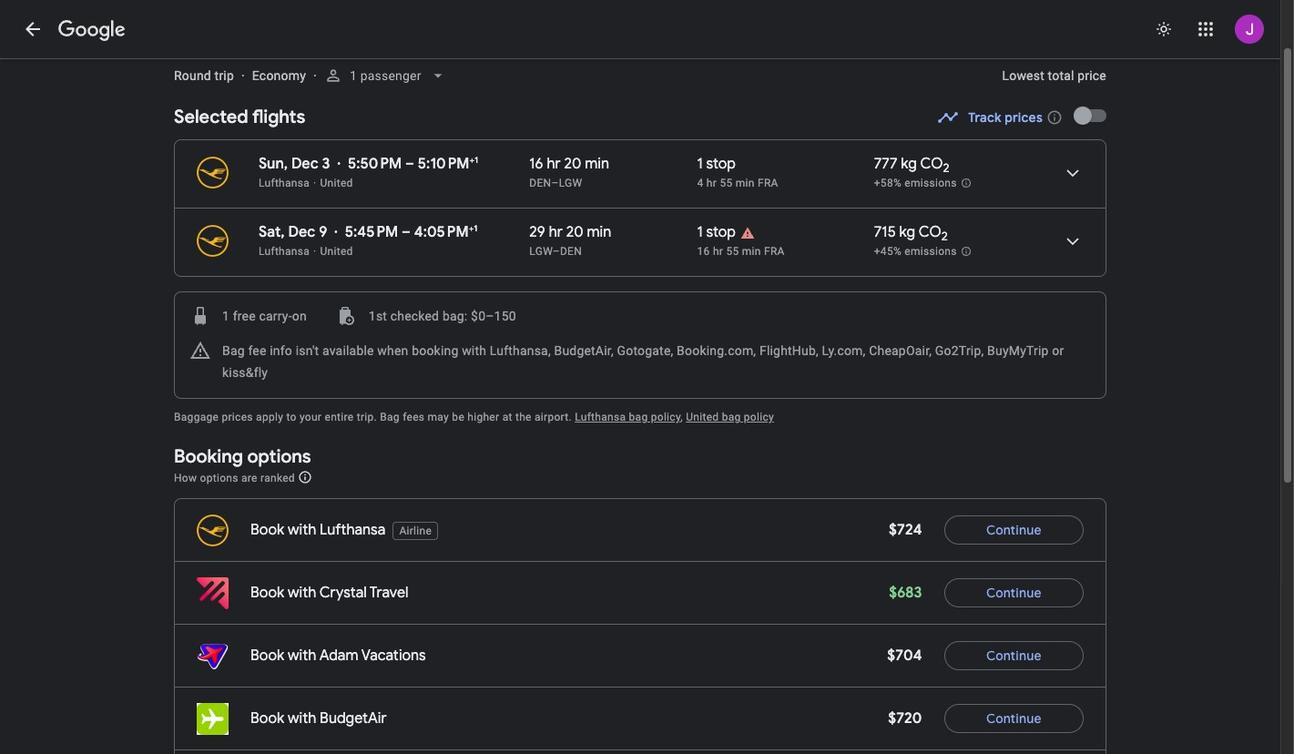 Task type: describe. For each thing, give the bounding box(es) containing it.
1  image from the left
[[241, 68, 245, 83]]

1 passenger button
[[317, 54, 454, 97]]

book for book with crystal travel
[[251, 584, 284, 602]]

options for how
[[200, 472, 238, 484]]

lufthansa,
[[490, 343, 551, 358]]

1 vertical spatial 55
[[727, 245, 739, 258]]

learn more about booking options image
[[298, 470, 313, 485]]

$720
[[889, 710, 923, 728]]

emissions for 715 kg co
[[905, 245, 957, 258]]

2 bag from the left
[[722, 411, 741, 424]]

return flight on saturday, december 9. leaves london gatwick airport at 5:45 pm on saturday, december 9 and arrives at denver international airport at 4:05 pm on sunday, december 10. element
[[259, 222, 478, 241]]

economy
[[252, 68, 306, 83]]

hr for 29 hr 20 min lgw – den
[[549, 223, 563, 241]]

fra inside 1 stop 4 hr 55 min fra
[[758, 177, 779, 190]]

– inside 29 hr 20 min lgw – den
[[553, 245, 560, 258]]

Arrival time: 4:05 PM on  Sunday, December 10. text field
[[414, 222, 478, 241]]

london
[[312, 22, 413, 59]]

co for 777 kg co
[[921, 155, 943, 173]]

kg for 777
[[901, 155, 917, 173]]

4
[[697, 177, 704, 190]]

adam
[[319, 647, 359, 665]]

1 for 1 stop
[[697, 223, 703, 241]]

with for budgetair
[[288, 710, 316, 728]]

continue button for $720
[[944, 697, 1084, 741]]

how
[[174, 472, 197, 484]]

booking
[[412, 343, 459, 358]]

the
[[516, 411, 532, 424]]

book for book with adam vacations
[[251, 647, 284, 665]]

lufthansa down sat, dec 9
[[259, 245, 310, 258]]

book for book with lufthansa
[[251, 521, 284, 539]]

2 for 715 kg co
[[942, 229, 948, 244]]

continue for $724
[[987, 522, 1042, 538]]

list containing sun, dec 3
[[175, 140, 1106, 276]]

track
[[969, 109, 1002, 126]]

5:50 pm
[[348, 155, 402, 173]]

1 vertical spatial bag
[[380, 411, 400, 424]]

2 1 stop flight. element from the top
[[697, 223, 736, 244]]

$704
[[888, 647, 923, 665]]

are
[[241, 472, 258, 484]]

continue for $720
[[987, 711, 1042, 727]]

2 vertical spatial united
[[686, 411, 719, 424]]

total
[[1048, 68, 1075, 83]]

crystal
[[320, 584, 367, 602]]

– inside the 5:45 pm – 4:05 pm +1
[[402, 223, 411, 241]]

+1 for 4:05 pm
[[469, 222, 478, 234]]

flights
[[252, 106, 306, 128]]

hr for 16 hr 20 min den – lgw
[[547, 155, 561, 173]]

lufthansa bag policy link
[[575, 411, 681, 424]]

sun, dec 3
[[259, 155, 330, 173]]

booking options
[[174, 446, 311, 468]]

united bag policy link
[[686, 411, 774, 424]]

change appearance image
[[1143, 7, 1186, 51]]

emissions for 777 kg co
[[905, 177, 957, 190]]

info
[[270, 343, 292, 358]]

with for crystal
[[288, 584, 316, 602]]

stop for 1 stop 4 hr 55 min fra
[[707, 155, 736, 173]]

hr for 16 hr 55 min fra
[[713, 245, 724, 258]]

go2trip,
[[936, 343, 984, 358]]

trip.
[[357, 411, 377, 424]]

entire
[[325, 411, 354, 424]]

1 free carry-on
[[222, 309, 307, 323]]

flight details. return flight on saturday, december 9. leaves london gatwick airport at 5:45 pm on saturday, december 9 and arrives at denver international airport at 4:05 pm on sunday, december 10. image
[[1051, 220, 1095, 263]]

available
[[323, 343, 374, 358]]

airline
[[399, 524, 432, 537]]

prices for track
[[1005, 109, 1043, 126]]

layover (1 of 1) is a 4 hr 55 min layover at frankfurt airport in frankfurt. element
[[697, 176, 865, 190]]

bag:
[[443, 309, 468, 323]]

5:50 pm – 5:10 pm +1
[[348, 154, 478, 173]]

1st
[[369, 309, 387, 323]]

1st checked bag: $0–150
[[369, 309, 516, 323]]

trip
[[215, 68, 234, 83]]

3
[[322, 155, 330, 173]]

lgw inside 29 hr 20 min lgw – den
[[530, 245, 553, 258]]

lufthansa left airline
[[320, 521, 386, 539]]

vacations
[[361, 647, 426, 665]]

book with crystal travel
[[251, 584, 409, 602]]

options for booking
[[247, 446, 311, 468]]

min inside 1 stop 4 hr 55 min fra
[[736, 177, 755, 190]]

sat, dec 9
[[259, 223, 327, 241]]

+45% emissions
[[874, 245, 957, 258]]

flight details. departing flight on sunday, december 3. leaves denver international airport at 5:50 pm on sunday, december 3 and arrives at london gatwick airport at 5:10 pm on monday, december 4. image
[[1051, 151, 1095, 195]]

lufthansa down sun, dec 3
[[259, 177, 310, 190]]

20 for 29
[[566, 223, 584, 241]]

5:45 pm
[[345, 223, 398, 241]]

20 for 16
[[564, 155, 582, 173]]

1 vertical spatial fra
[[764, 245, 785, 258]]

higher
[[468, 411, 500, 424]]

+1 for 5:10 pm
[[470, 154, 478, 166]]

1 passenger
[[350, 68, 421, 83]]

715 kg co 2
[[874, 223, 948, 244]]

2 for 777 kg co
[[943, 161, 950, 176]]

$724
[[889, 521, 923, 539]]

selected
[[174, 106, 248, 128]]

budgetair
[[320, 710, 387, 728]]

715
[[874, 223, 896, 241]]

ranked
[[261, 472, 295, 484]]

book with lufthansa
[[251, 521, 386, 539]]

booking
[[174, 446, 243, 468]]

booking.com,
[[677, 343, 757, 358]]

go back image
[[22, 18, 44, 40]]

bag fee info isn't available when booking with lufthansa, budgetair, gotogate, booking.com, flighthub, ly.com, cheapoair, go2trip, buymytrip or kiss&fly
[[222, 343, 1065, 380]]

on
[[292, 309, 307, 323]]

learn more about booking options element
[[298, 467, 313, 487]]

with inside bag fee info isn't available when booking with lufthansa, budgetair, gotogate, booking.com, flighthub, ly.com, cheapoair, go2trip, buymytrip or kiss&fly
[[462, 343, 487, 358]]

when
[[378, 343, 409, 358]]

or
[[1053, 343, 1065, 358]]

round trip
[[174, 68, 234, 83]]

+58% emissions
[[874, 177, 957, 190]]

continue button for $724
[[944, 508, 1084, 552]]

Arrival time: 5:10 PM on  Monday, December 4. text field
[[418, 154, 478, 173]]

fees
[[403, 411, 425, 424]]

united for sun, dec 3
[[320, 177, 353, 190]]

departing flight on sunday, december 3. leaves denver international airport at 5:50 pm on sunday, december 3 and arrives at london gatwick airport at 5:10 pm on monday, december 4. element
[[259, 154, 478, 173]]

5:10 pm
[[418, 155, 470, 173]]

1 stop 4 hr 55 min fra
[[697, 155, 779, 190]]

29 hr 20 min lgw – den
[[530, 223, 612, 258]]

– inside 16 hr 20 min den – lgw
[[552, 177, 559, 190]]

dec for sun,
[[292, 155, 319, 173]]

baggage prices apply to your entire trip.  bag fees may be higher at the airport. lufthansa bag policy , united bag policy
[[174, 411, 774, 424]]



Task type: vqa. For each thing, say whether or not it's contained in the screenshot.


Task type: locate. For each thing, give the bounding box(es) containing it.
0 vertical spatial 2
[[943, 161, 950, 176]]

+58%
[[874, 177, 902, 190]]

0 horizontal spatial bag
[[629, 411, 648, 424]]

bag right ,
[[722, 411, 741, 424]]

683 US dollars text field
[[889, 584, 923, 602]]

1 stop flight. element
[[697, 155, 736, 176], [697, 223, 736, 244]]

$0–150
[[471, 309, 516, 323]]

budgetair,
[[554, 343, 614, 358]]

2 policy from the left
[[744, 411, 774, 424]]

1 vertical spatial co
[[919, 223, 942, 241]]

bag left ,
[[629, 411, 648, 424]]

55 inside 1 stop 4 hr 55 min fra
[[720, 177, 733, 190]]

16 down 1 stop
[[697, 245, 710, 258]]

stop up layover (1 of 1) is a 4 hr 55 min layover at frankfurt airport in frankfurt. element
[[707, 155, 736, 173]]

kg
[[901, 155, 917, 173], [900, 223, 916, 241]]

price
[[1078, 68, 1107, 83]]

0 vertical spatial 1 stop flight. element
[[697, 155, 736, 176]]

16 for 20
[[530, 155, 544, 173]]

min down layover (1 of 1) is a 4 hr 55 min layover at frankfurt airport in frankfurt. element
[[742, 245, 761, 258]]

720 US dollars text field
[[889, 710, 923, 728]]

2 inside 777 kg co 2
[[943, 161, 950, 176]]

4 continue button from the top
[[944, 697, 1084, 741]]

+1 inside the 5:45 pm – 4:05 pm +1
[[469, 222, 478, 234]]

$683 down $724
[[889, 584, 923, 602]]

hr inside 1 stop 4 hr 55 min fra
[[707, 177, 717, 190]]

1 1 stop flight. element from the top
[[697, 155, 736, 176]]

min for 16 hr 55 min fra
[[742, 245, 761, 258]]

0 horizontal spatial lgw
[[530, 245, 553, 258]]

2 up +45% emissions
[[942, 229, 948, 244]]

1 continue button from the top
[[944, 508, 1084, 552]]

policy down bag fee info isn't available when booking with lufthansa, budgetair, gotogate, booking.com, flighthub, ly.com, cheapoair, go2trip, buymytrip or kiss&fly
[[651, 411, 681, 424]]

1 vertical spatial prices
[[222, 411, 253, 424]]

1 horizontal spatial  image
[[313, 68, 317, 83]]

book left crystal
[[251, 584, 284, 602]]

1 vertical spatial kg
[[900, 223, 916, 241]]

hr inside 16 hr 20 min den – lgw
[[547, 155, 561, 173]]

bag
[[222, 343, 245, 358], [380, 411, 400, 424]]

2 stop from the top
[[707, 223, 736, 241]]

$683 for $683 lowest total price
[[1042, 22, 1107, 59]]

min inside 16 hr 20 min den – lgw
[[585, 155, 610, 173]]

1 horizontal spatial lgw
[[559, 177, 583, 190]]

fee
[[248, 343, 267, 358]]

0 vertical spatial lgw
[[559, 177, 583, 190]]

0 vertical spatial co
[[921, 155, 943, 173]]

bag
[[629, 411, 648, 424], [722, 411, 741, 424]]

$683 up total
[[1042, 22, 1107, 59]]

continue for $704
[[987, 648, 1042, 664]]

3 continue button from the top
[[944, 634, 1084, 678]]

hr up 29 hr 20 min lgw – den
[[547, 155, 561, 173]]

16 for 55
[[697, 245, 710, 258]]

0 vertical spatial united
[[320, 177, 353, 190]]

1 stop flight. element up 4
[[697, 155, 736, 176]]

dec left 9
[[288, 223, 316, 241]]

2 continue from the top
[[987, 585, 1042, 601]]

bag right trip.
[[380, 411, 400, 424]]

learn more about tracked prices image
[[1047, 109, 1063, 126]]

20 inside 16 hr 20 min den – lgw
[[564, 155, 582, 173]]

emissions down 777 kg co 2
[[905, 177, 957, 190]]

1 for 1 free carry-on
[[222, 309, 230, 323]]

1 stop
[[697, 223, 736, 241]]

hr right 29 at the top of the page
[[549, 223, 563, 241]]

min right 29 at the top of the page
[[587, 223, 612, 241]]

0 vertical spatial +1
[[470, 154, 478, 166]]

dec
[[292, 155, 319, 173], [288, 223, 316, 241]]

4 continue from the top
[[987, 711, 1042, 727]]

1 vertical spatial $683
[[889, 584, 923, 602]]

travel
[[370, 584, 409, 602]]

1 inside popup button
[[350, 68, 357, 83]]

layover (1 of 1) is a 16 hr 55 min overnight layover at frankfurt airport in frankfurt. element
[[697, 244, 865, 259]]

dec left 3
[[292, 155, 319, 173]]

1 up 16 hr 55 min fra
[[697, 223, 703, 241]]

min inside 29 hr 20 min lgw – den
[[587, 223, 612, 241]]

1 stop flight. element up 16 hr 55 min fra
[[697, 223, 736, 244]]

ly.com,
[[822, 343, 866, 358]]

co inside the 715 kg co 2
[[919, 223, 942, 241]]

 image right economy
[[313, 68, 317, 83]]

co up +58% emissions
[[921, 155, 943, 173]]

book down ranked
[[251, 521, 284, 539]]

book left adam at the left of page
[[251, 647, 284, 665]]

lowest
[[1003, 68, 1045, 83]]

lufthansa right airport.
[[575, 411, 626, 424]]

lgw inside 16 hr 20 min den – lgw
[[559, 177, 583, 190]]

sat,
[[259, 223, 285, 241]]

1 continue from the top
[[987, 522, 1042, 538]]

1 for 1 stop 4 hr 55 min fra
[[697, 155, 703, 173]]

1 stop from the top
[[707, 155, 736, 173]]

– right departure time: 5:45 pm. text box
[[402, 223, 411, 241]]

prices left apply at left
[[222, 411, 253, 424]]

flighthub,
[[760, 343, 819, 358]]

Departure time: 5:50 PM. text field
[[348, 155, 402, 173]]

– up 29 hr 20 min lgw – den
[[552, 177, 559, 190]]

0 horizontal spatial options
[[200, 472, 238, 484]]

kiss&fly
[[222, 365, 268, 380]]

sun,
[[259, 155, 288, 173]]

– down total duration 29 hr 20 min. element
[[553, 245, 560, 258]]

lgw down total duration 16 hr 20 min. element
[[559, 177, 583, 190]]

your
[[300, 411, 322, 424]]

book left budgetair
[[251, 710, 284, 728]]

0 vertical spatial kg
[[901, 155, 917, 173]]

apply
[[256, 411, 283, 424]]

1 vertical spatial dec
[[288, 223, 316, 241]]

co inside 777 kg co 2
[[921, 155, 943, 173]]

55 right 4
[[720, 177, 733, 190]]

kg up +58% emissions
[[901, 155, 917, 173]]

0 vertical spatial stop
[[707, 155, 736, 173]]

fra
[[758, 177, 779, 190], [764, 245, 785, 258]]

kg inside the 715 kg co 2
[[900, 223, 916, 241]]

policy
[[651, 411, 681, 424], [744, 411, 774, 424]]

1 down london
[[350, 68, 357, 83]]

777
[[874, 155, 898, 173]]

den up 29 at the top of the page
[[530, 177, 552, 190]]

777 kg co 2
[[874, 155, 950, 176]]

united down 9
[[320, 245, 353, 258]]

continue button
[[944, 508, 1084, 552], [944, 571, 1084, 615], [944, 634, 1084, 678], [944, 697, 1084, 741]]

buymytrip
[[988, 343, 1049, 358]]

1 vertical spatial united
[[320, 245, 353, 258]]

fra down layover (1 of 1) is a 4 hr 55 min layover at frankfurt airport in frankfurt. element
[[764, 245, 785, 258]]

Departure time: 5:45 PM. text field
[[345, 223, 398, 241]]

16
[[530, 155, 544, 173], [697, 245, 710, 258]]

with for adam
[[288, 647, 316, 665]]

min up total duration 29 hr 20 min. element
[[585, 155, 610, 173]]

stop up 16 hr 55 min fra
[[707, 223, 736, 241]]

1 vertical spatial 16
[[697, 245, 710, 258]]

2  image from the left
[[313, 68, 317, 83]]

1 horizontal spatial policy
[[744, 411, 774, 424]]

1 for 1 passenger
[[350, 68, 357, 83]]

0 vertical spatial options
[[247, 446, 311, 468]]

hr down 1 stop
[[713, 245, 724, 258]]

16 hr 55 min fra
[[697, 245, 785, 258]]

1 left free
[[222, 309, 230, 323]]

min for 16 hr 20 min den – lgw
[[585, 155, 610, 173]]

checked
[[391, 309, 439, 323]]

book
[[251, 521, 284, 539], [251, 584, 284, 602], [251, 647, 284, 665], [251, 710, 284, 728]]

0 horizontal spatial 16
[[530, 155, 544, 173]]

hr right 4
[[707, 177, 717, 190]]

with right booking
[[462, 343, 487, 358]]

united right ,
[[686, 411, 719, 424]]

continue button for $704
[[944, 634, 1084, 678]]

2 emissions from the top
[[905, 245, 957, 258]]

min for 29 hr 20 min lgw – den
[[587, 223, 612, 241]]

cheapoair,
[[869, 343, 932, 358]]

1 bag from the left
[[629, 411, 648, 424]]

+45%
[[874, 245, 902, 258]]

emissions
[[905, 177, 957, 190], [905, 245, 957, 258]]

20
[[564, 155, 582, 173], [566, 223, 584, 241]]

29
[[530, 223, 546, 241]]

4:05 pm
[[414, 223, 469, 241]]

1 vertical spatial options
[[200, 472, 238, 484]]

16 hr 20 min den – lgw
[[530, 155, 610, 190]]

16 inside 16 hr 20 min den – lgw
[[530, 155, 544, 173]]

co for 715 kg co
[[919, 223, 942, 241]]

emissions down the 715 kg co 2
[[905, 245, 957, 258]]

selected flights
[[174, 106, 306, 128]]

0 horizontal spatial prices
[[222, 411, 253, 424]]

book for book with budgetair
[[251, 710, 284, 728]]

1 vertical spatial stop
[[707, 223, 736, 241]]

continue for $683
[[987, 585, 1042, 601]]

1 horizontal spatial bag
[[722, 411, 741, 424]]

,
[[681, 411, 683, 424]]

with down learn more about booking options element
[[288, 521, 316, 539]]

denver
[[174, 22, 272, 59]]

may
[[428, 411, 449, 424]]

1 vertical spatial +1
[[469, 222, 478, 234]]

fra right 4
[[758, 177, 779, 190]]

2
[[943, 161, 950, 176], [942, 229, 948, 244]]

hr inside 29 hr 20 min lgw – den
[[549, 223, 563, 241]]

0 horizontal spatial bag
[[222, 343, 245, 358]]

prices left learn more about tracked prices image
[[1005, 109, 1043, 126]]

1 horizontal spatial $683
[[1042, 22, 1107, 59]]

kg up +45% emissions
[[900, 223, 916, 241]]

total duration 16 hr 20 min. element
[[530, 155, 697, 176]]

den down total duration 29 hr 20 min. element
[[560, 245, 582, 258]]

1 vertical spatial 2
[[942, 229, 948, 244]]

$683 for $683
[[889, 584, 923, 602]]

0 vertical spatial prices
[[1005, 109, 1043, 126]]

1
[[350, 68, 357, 83], [697, 155, 703, 173], [697, 223, 703, 241], [222, 309, 230, 323]]

55
[[720, 177, 733, 190], [727, 245, 739, 258]]

724 US dollars text field
[[889, 521, 923, 539]]

airport.
[[535, 411, 572, 424]]

book with adam vacations
[[251, 647, 426, 665]]

options down booking
[[200, 472, 238, 484]]

united down 3
[[320, 177, 353, 190]]

683 us dollars element
[[1042, 22, 1107, 59]]

with
[[462, 343, 487, 358], [288, 521, 316, 539], [288, 584, 316, 602], [288, 647, 316, 665], [288, 710, 316, 728]]

bag inside bag fee info isn't available when booking with lufthansa, budgetair, gotogate, booking.com, flighthub, ly.com, cheapoair, go2trip, buymytrip or kiss&fly
[[222, 343, 245, 358]]

co
[[921, 155, 943, 173], [919, 223, 942, 241]]

55 down 1 stop
[[727, 245, 739, 258]]

1 vertical spatial emissions
[[905, 245, 957, 258]]

0 vertical spatial 55
[[720, 177, 733, 190]]

1 horizontal spatial prices
[[1005, 109, 1043, 126]]

+1 inside 5:50 pm – 5:10 pm +1
[[470, 154, 478, 166]]

den inside 29 hr 20 min lgw – den
[[560, 245, 582, 258]]

hr inside layover (1 of 1) is a 16 hr 55 min overnight layover at frankfurt airport in frankfurt. element
[[713, 245, 724, 258]]

1 horizontal spatial 16
[[697, 245, 710, 258]]

prices for baggage
[[222, 411, 253, 424]]

3 continue from the top
[[987, 648, 1042, 664]]

$683 inside $683 lowest total price
[[1042, 22, 1107, 59]]

stop inside 1 stop 4 hr 55 min fra
[[707, 155, 736, 173]]

how options are ranked
[[174, 472, 298, 484]]

None text field
[[1003, 22, 1107, 99]]

2 inside the 715 kg co 2
[[942, 229, 948, 244]]

united
[[320, 177, 353, 190], [320, 245, 353, 258], [686, 411, 719, 424]]

track prices
[[969, 109, 1043, 126]]

0 vertical spatial dec
[[292, 155, 319, 173]]

0 horizontal spatial policy
[[651, 411, 681, 424]]

9
[[319, 223, 327, 241]]

2 up +58% emissions
[[943, 161, 950, 176]]

be
[[452, 411, 465, 424]]

1 book from the top
[[251, 521, 284, 539]]

1 emissions from the top
[[905, 177, 957, 190]]

total duration 29 hr 20 min. element
[[530, 223, 697, 244]]

 image right trip
[[241, 68, 245, 83]]

1 vertical spatial 20
[[566, 223, 584, 241]]

0 horizontal spatial $683
[[889, 584, 923, 602]]

0 vertical spatial bag
[[222, 343, 245, 358]]

20 inside 29 hr 20 min lgw – den
[[566, 223, 584, 241]]

0 vertical spatial emissions
[[905, 177, 957, 190]]

dec for sat,
[[288, 223, 316, 241]]

first checked bag costs between 0 us dollars and 150 us dollars element
[[336, 305, 516, 327]]

lgw down 29 at the top of the page
[[530, 245, 553, 258]]

– inside 5:50 pm – 5:10 pm +1
[[406, 155, 415, 173]]

stop for 1 stop
[[707, 223, 736, 241]]

1 horizontal spatial den
[[560, 245, 582, 258]]

$683 lowest total price
[[1003, 22, 1107, 83]]

+1 left 29 at the top of the page
[[469, 222, 478, 234]]

kg inside 777 kg co 2
[[901, 155, 917, 173]]

1 vertical spatial 1 stop flight. element
[[697, 223, 736, 244]]

5:45 pm – 4:05 pm +1
[[345, 222, 478, 241]]

– left 5:10 pm
[[406, 155, 415, 173]]

with left crystal
[[288, 584, 316, 602]]

at
[[503, 411, 513, 424]]

continue button for $683
[[944, 571, 1084, 615]]

1 horizontal spatial options
[[247, 446, 311, 468]]

stop
[[707, 155, 736, 173], [707, 223, 736, 241]]

0 vertical spatial den
[[530, 177, 552, 190]]

lgw
[[559, 177, 583, 190], [530, 245, 553, 258]]

2 continue button from the top
[[944, 571, 1084, 615]]

Denver to London and back text field
[[174, 22, 981, 59]]

options up ranked
[[247, 446, 311, 468]]

+1 up 'arrival time: 4:05 pm on  sunday, december 10.' text field
[[470, 154, 478, 166]]

1 vertical spatial den
[[560, 245, 582, 258]]

0 vertical spatial $683
[[1042, 22, 1107, 59]]

$683
[[1042, 22, 1107, 59], [889, 584, 923, 602]]

2 book from the top
[[251, 584, 284, 602]]

4 book from the top
[[251, 710, 284, 728]]

co up +45% emissions
[[919, 223, 942, 241]]

1 horizontal spatial bag
[[380, 411, 400, 424]]

–
[[406, 155, 415, 173], [552, 177, 559, 190], [402, 223, 411, 241], [553, 245, 560, 258]]

20 right 29 at the top of the page
[[566, 223, 584, 241]]

 image
[[241, 68, 245, 83], [313, 68, 317, 83]]

united for sat, dec 9
[[320, 245, 353, 258]]

0 horizontal spatial  image
[[241, 68, 245, 83]]

0 vertical spatial 16
[[530, 155, 544, 173]]

1 policy from the left
[[651, 411, 681, 424]]

20 up 29 hr 20 min lgw – den
[[564, 155, 582, 173]]

baggage
[[174, 411, 219, 424]]

hr
[[547, 155, 561, 173], [707, 177, 717, 190], [549, 223, 563, 241], [713, 245, 724, 258]]

704 US dollars text field
[[888, 647, 923, 665]]

16 up 29 at the top of the page
[[530, 155, 544, 173]]

isn't
[[296, 343, 319, 358]]

kg for 715
[[900, 223, 916, 241]]

den inside 16 hr 20 min den – lgw
[[530, 177, 552, 190]]

min right 4
[[736, 177, 755, 190]]

0 vertical spatial fra
[[758, 177, 779, 190]]

list
[[175, 140, 1106, 276]]

+1
[[470, 154, 478, 166], [469, 222, 478, 234]]

0 vertical spatial 20
[[564, 155, 582, 173]]

passenger
[[360, 68, 421, 83]]

with left adam at the left of page
[[288, 647, 316, 665]]

policy down flighthub,
[[744, 411, 774, 424]]

none text field containing $683
[[1003, 22, 1107, 99]]

1 up 4
[[697, 155, 703, 173]]

carry-
[[259, 309, 292, 323]]

0 horizontal spatial den
[[530, 177, 552, 190]]

1 inside 1 stop 4 hr 55 min fra
[[697, 155, 703, 173]]

round
[[174, 68, 211, 83]]

1 vertical spatial lgw
[[530, 245, 553, 258]]

bag left the fee
[[222, 343, 245, 358]]

with left budgetair
[[288, 710, 316, 728]]

3 book from the top
[[251, 647, 284, 665]]

with for lufthansa
[[288, 521, 316, 539]]



